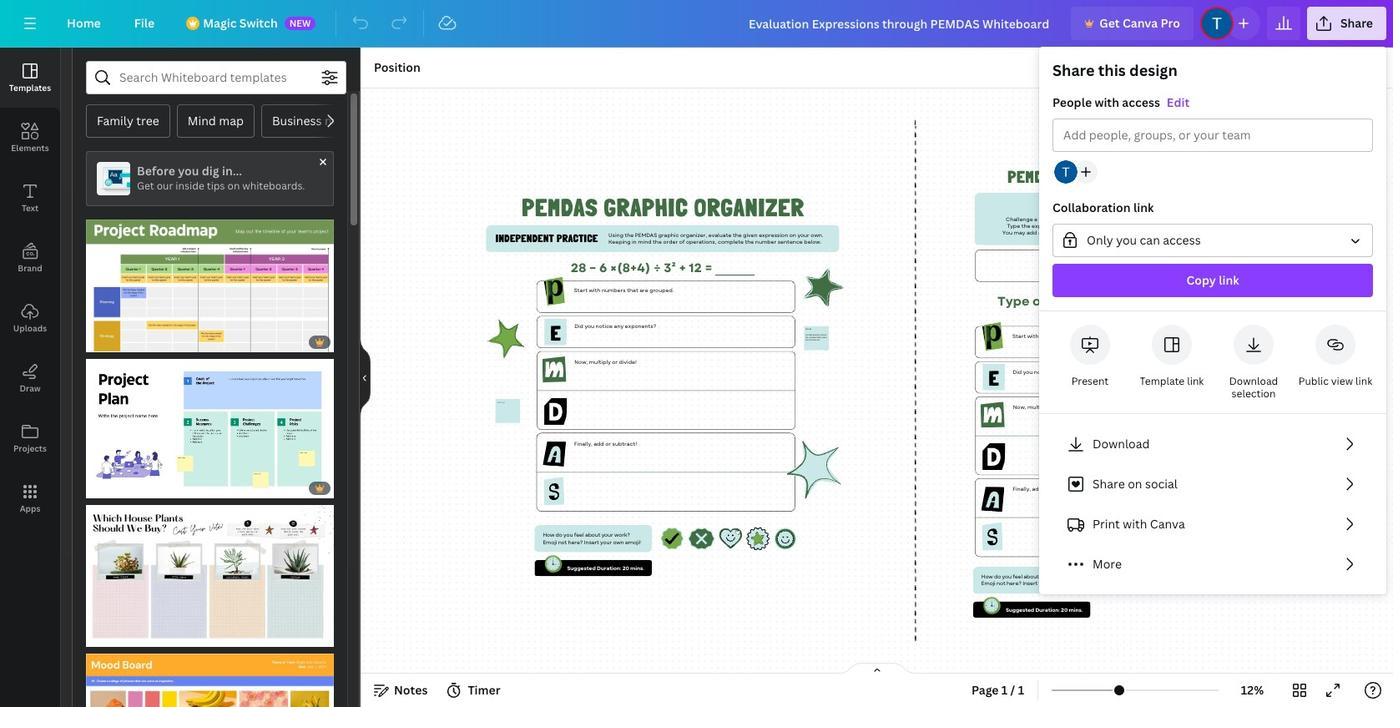 Task type: locate. For each thing, give the bounding box(es) containing it.
exponents? down 28 − 6 ×(8+4) ÷ 3² + 12 =
[[625, 323, 656, 330]]

2 1 from the left
[[1018, 682, 1024, 698]]

×(8+4)
[[610, 259, 650, 277]]

1 vertical spatial about
[[1023, 573, 1039, 581]]

about
[[585, 531, 600, 539], [1023, 573, 1039, 581]]

page 1 / 1
[[972, 682, 1024, 698]]

with down 'this'
[[1095, 94, 1120, 110]]

1 horizontal spatial now, multiply or divide!
[[1013, 404, 1075, 411]]

pemdas up friend
[[1007, 167, 1060, 187]]

independent
[[495, 232, 554, 245]]

1 horizontal spatial now,
[[1013, 404, 1026, 411]]

on right tips
[[227, 179, 240, 193]]

copy link button
[[1053, 264, 1373, 297]]

model
[[325, 113, 360, 129]]

projects
[[13, 442, 47, 454]]

1 horizontal spatial how
[[981, 573, 993, 581]]

0 horizontal spatial download
[[1093, 436, 1150, 452]]

did you notice any exponents? down draw
[[1013, 368, 1095, 376]]

want
[[1073, 222, 1086, 230]]

download left public
[[1229, 374, 1278, 388]]

any left present
[[1052, 368, 1062, 376]]

only
[[1087, 232, 1113, 248]]

0 vertical spatial subtract!
[[612, 440, 637, 447]]

expression right an
[[1104, 292, 1175, 310]]

duration:
[[596, 565, 621, 572], [1035, 606, 1060, 614]]

in inside the 'challenge a friend or a classmate by creating your own number sentence. type the expression you want your partner to answer in the space below. you may add a story or trivia to help your classmate visualize the expression.'
[[1150, 222, 1155, 230]]

the left space
[[1156, 222, 1165, 230]]

0 horizontal spatial feel
[[574, 531, 584, 539]]

0 horizontal spatial graphic
[[604, 193, 688, 222]]

that down ×(8+4)
[[627, 287, 638, 295]]

0 vertical spatial expression
[[1031, 222, 1061, 230]]

1 vertical spatial divide!
[[1057, 404, 1075, 411]]

link right copy
[[1219, 272, 1239, 288]]

number left the sentence
[[755, 238, 776, 246]]

text button
[[0, 168, 60, 228]]

our
[[157, 179, 173, 193]]

emoji!
[[625, 538, 641, 546], [1064, 580, 1079, 588]]

expression right given at right
[[759, 231, 788, 239]]

0 vertical spatial not
[[558, 538, 567, 546]]

0 horizontal spatial not
[[558, 538, 567, 546]]

share for share on social
[[1093, 476, 1125, 492]]

show pages image
[[837, 662, 917, 675]]

1 vertical spatial work?
[[1053, 573, 1068, 581]]

download inside button
[[1093, 436, 1150, 452]]

on left own.
[[789, 231, 796, 239]]

are
[[639, 287, 648, 295], [1078, 332, 1087, 340]]

type left friend
[[1007, 222, 1020, 230]]

to left answer
[[1123, 222, 1128, 230]]

only you can access
[[1087, 232, 1201, 248]]

that down draw
[[1065, 332, 1076, 340]]

0 vertical spatial suggested
[[567, 565, 595, 572]]

type
[[1007, 222, 1020, 230], [997, 292, 1029, 310]]

pemdas graphic organizer up collaboration link
[[1007, 167, 1202, 187]]

share inside button
[[1093, 476, 1125, 492]]

suggested duration: 20 mins.
[[567, 565, 644, 572], [1005, 606, 1083, 614]]

graphic up mind
[[604, 193, 688, 222]]

pemdas
[[1007, 167, 1060, 187], [522, 193, 598, 222], [635, 231, 657, 239]]

a down friendly
[[1063, 215, 1066, 223]]

0 vertical spatial feel
[[574, 531, 584, 539]]

type left draw
[[997, 292, 1029, 310]]

canva
[[1123, 15, 1158, 31], [1150, 516, 1185, 532]]

0 vertical spatial are
[[639, 287, 648, 295]]

0 horizontal spatial e
[[550, 320, 561, 345]]

1 vertical spatial expression
[[759, 231, 788, 239]]

2 vertical spatial expression
[[1104, 292, 1175, 310]]

1 vertical spatial below.
[[804, 238, 821, 246]]

a left friend
[[1034, 215, 1037, 223]]

1 vertical spatial multiply
[[1027, 404, 1049, 411]]

share inside dropdown button
[[1341, 15, 1373, 31]]

share for share
[[1341, 15, 1373, 31]]

draw
[[20, 382, 41, 394]]

grouped. down type or draw an expression here.
[[1088, 332, 1112, 340]]

1 vertical spatial did you notice any exponents?
[[1013, 368, 1095, 376]]

1 horizontal spatial pemdas graphic organizer
[[1007, 167, 1202, 187]]

own inside the 'challenge a friend or a classmate by creating your own number sentence. type the expression you want your partner to answer in the space below. you may add a story or trivia to help your classmate visualize the expression.'
[[1141, 215, 1153, 223]]

share on social
[[1093, 476, 1178, 492]]

below. right the sentence
[[804, 238, 821, 246]]

0 vertical spatial emoji!
[[625, 538, 641, 546]]

link up answer
[[1134, 200, 1154, 215]]

0 vertical spatial download
[[1229, 374, 1278, 388]]

2 vertical spatial own
[[1051, 580, 1062, 588]]

space
[[1167, 222, 1183, 230]]

1 horizontal spatial start with numbers that are grouped.
[[1012, 332, 1112, 340]]

file button
[[121, 7, 168, 40]]

classmate down friendly
[[1067, 215, 1095, 223]]

0 vertical spatial type
[[1007, 222, 1020, 230]]

0 vertical spatial how do you feel about your work? emoji not here? insert your own emoji!
[[543, 531, 641, 546]]

partner
[[1101, 222, 1121, 230]]

3²
[[664, 259, 676, 277]]

get canva pro
[[1100, 15, 1180, 31]]

print
[[1093, 516, 1120, 532]]

family tree
[[97, 113, 159, 129]]

share this design group
[[1039, 60, 1387, 311]]

friend
[[1039, 215, 1055, 223]]

now,
[[574, 358, 588, 366], [1013, 404, 1026, 411]]

to
[[1123, 222, 1128, 230], [1079, 229, 1085, 237]]

1 left /
[[1002, 682, 1008, 698]]

1 vertical spatial start
[[1012, 332, 1026, 340]]

or
[[1056, 215, 1062, 223], [1058, 229, 1063, 237], [1032, 292, 1046, 310], [612, 358, 617, 366], [1050, 404, 1056, 411], [605, 440, 611, 447], [1044, 485, 1049, 493]]

1 horizontal spatial 1
[[1018, 682, 1024, 698]]

1 vertical spatial feel
[[1012, 573, 1022, 581]]

1 horizontal spatial expression
[[1031, 222, 1061, 230]]

canva left pro
[[1123, 15, 1158, 31]]

with inside button
[[1123, 516, 1147, 532]]

to left help
[[1079, 229, 1085, 237]]

0 vertical spatial pemdas
[[1007, 167, 1060, 187]]

templates
[[9, 82, 51, 94]]

the left given at right
[[732, 231, 741, 239]]

0 horizontal spatial 20
[[622, 565, 629, 572]]

start with numbers that are grouped.
[[574, 287, 674, 295], [1012, 332, 1112, 340]]

0 vertical spatial e
[[550, 320, 561, 345]]

1 vertical spatial e
[[988, 366, 999, 390]]

0 horizontal spatial in
[[632, 238, 636, 246]]

a left story at top right
[[1038, 229, 1041, 237]]

download up share on social
[[1093, 436, 1150, 452]]

how
[[543, 531, 554, 539], [981, 573, 993, 581]]

28 − 6 ×(8+4) ÷ 3² + 12 =
[[570, 259, 712, 277]]

0 horizontal spatial grouped.
[[649, 287, 674, 295]]

challenge up the creating
[[1095, 200, 1144, 213]]

more
[[1093, 556, 1122, 572]]

download selection
[[1229, 374, 1278, 401]]

in
[[1150, 222, 1155, 230], [632, 238, 636, 246]]

0 vertical spatial how
[[543, 531, 554, 539]]

get inside get canva pro button
[[1100, 15, 1120, 31]]

are down an
[[1078, 332, 1087, 340]]

with right print
[[1123, 516, 1147, 532]]

link right view
[[1356, 374, 1373, 388]]

0 horizontal spatial start
[[574, 287, 587, 295]]

access down space
[[1163, 232, 1201, 248]]

notice down "6"
[[595, 323, 612, 330]]

print with canva button
[[1053, 508, 1373, 541]]

with inside share this design group
[[1095, 94, 1120, 110]]

design
[[1130, 60, 1178, 80]]

pemdas up independent practice
[[522, 193, 598, 222]]

friendly challenge
[[1050, 200, 1144, 213]]

0 vertical spatial canva
[[1123, 15, 1158, 31]]

below.
[[1184, 222, 1202, 230], [804, 238, 821, 246]]

1 horizontal spatial about
[[1023, 573, 1039, 581]]

did
[[574, 323, 583, 330], [1013, 368, 1022, 376]]

expression left trivia
[[1031, 222, 1061, 230]]

0 horizontal spatial multiply
[[589, 358, 610, 366]]

2 vertical spatial on
[[1128, 476, 1142, 492]]

did down 28
[[574, 323, 583, 330]]

1 horizontal spatial on
[[789, 231, 796, 239]]

did you notice any exponents? down "6"
[[574, 323, 656, 330]]

may
[[1014, 229, 1025, 237]]

0 horizontal spatial below.
[[804, 238, 821, 246]]

list
[[1053, 427, 1373, 581]]

1 horizontal spatial duration:
[[1035, 606, 1060, 614]]

feel
[[574, 531, 584, 539], [1012, 573, 1022, 581]]

organizer,
[[680, 231, 707, 239]]

20
[[622, 565, 629, 572], [1061, 606, 1067, 614]]

get
[[1100, 15, 1120, 31], [137, 179, 154, 193]]

your inside using the pemdas graphic organizer, evaluate the given expression on your own. keeping in mind the order of operations, complete the number sentence below.
[[797, 231, 809, 239]]

in left mind
[[632, 238, 636, 246]]

0 horizontal spatial classmate
[[1067, 215, 1095, 223]]

mood board brainstorm whiteboard in red white simple style image
[[86, 654, 334, 707]]

1 horizontal spatial subtract!
[[1050, 485, 1075, 493]]

1 vertical spatial are
[[1078, 332, 1087, 340]]

number
[[1154, 215, 1175, 223], [755, 238, 776, 246]]

any
[[614, 323, 623, 330], [1052, 368, 1062, 376]]

1 vertical spatial download
[[1093, 436, 1150, 452]]

1 vertical spatial here?
[[1006, 580, 1021, 588]]

notes
[[394, 682, 428, 698]]

expression inside the 'challenge a friend or a classmate by creating your own number sentence. type the expression you want your partner to answer in the space below. you may add a story or trivia to help your classmate visualize the expression.'
[[1031, 222, 1061, 230]]

number inside using the pemdas graphic organizer, evaluate the given expression on your own. keeping in mind the order of operations, complete the number sentence below.
[[755, 238, 776, 246]]

access
[[1122, 94, 1160, 110], [1163, 232, 1201, 248]]

suggested
[[567, 565, 595, 572], [1005, 606, 1034, 614]]

numbers down draw
[[1040, 332, 1064, 340]]

12%
[[1241, 682, 1264, 698]]

0 vertical spatial emoji
[[543, 538, 557, 546]]

project plan planning whiteboard in blue purple modern professional style image
[[86, 359, 334, 498]]

the right the visualize
[[1165, 229, 1174, 237]]

edit button
[[1167, 94, 1190, 112]]

home
[[67, 15, 101, 31]]

a
[[1034, 215, 1037, 223], [1063, 215, 1066, 223], [1038, 229, 1041, 237]]

subtract!
[[612, 440, 637, 447], [1050, 485, 1075, 493]]

start with numbers that are grouped. down draw
[[1012, 332, 1112, 340]]

are down 28 − 6 ×(8+4) ÷ 3² + 12 =
[[639, 287, 648, 295]]

mood board brainstorm whiteboard in red white simple style group
[[86, 644, 334, 707]]

can
[[1140, 232, 1160, 248]]

Search Whiteboard templates search field
[[119, 62, 313, 94]]

1 vertical spatial on
[[789, 231, 796, 239]]

keeping
[[608, 238, 630, 246]]

download for download
[[1093, 436, 1150, 452]]

0 horizontal spatial 1
[[1002, 682, 1008, 698]]

1 vertical spatial do
[[994, 573, 1001, 581]]

any down ×(8+4)
[[614, 323, 623, 330]]

1 vertical spatial pemdas
[[522, 193, 598, 222]]

classmate
[[1067, 215, 1095, 223], [1113, 229, 1140, 237]]

classmate down the creating
[[1113, 229, 1140, 237]]

share for share this design
[[1053, 60, 1095, 80]]

0 vertical spatial 20
[[622, 565, 629, 572]]

organizer up sentence. at the right top
[[1126, 167, 1202, 187]]

0 horizontal spatial do
[[555, 531, 562, 539]]

1 horizontal spatial do
[[994, 573, 1001, 581]]

project roadmap planning whiteboard in green pink yellow spaced color blocks style image
[[86, 220, 334, 352]]

below. right space
[[1184, 222, 1202, 230]]

1 vertical spatial now,
[[1013, 404, 1026, 411]]

0 horizontal spatial now, multiply or divide!
[[574, 358, 637, 366]]

access inside button
[[1163, 232, 1201, 248]]

0 horizontal spatial suggested duration: 20 mins.
[[567, 565, 644, 572]]

share inside group
[[1053, 60, 1095, 80]]

+
[[679, 259, 686, 277]]

organizer up given at right
[[694, 193, 804, 222]]

graphic up friendly challenge
[[1064, 167, 1122, 187]]

challenge up may
[[1006, 215, 1033, 223]]

0 horizontal spatial are
[[639, 287, 648, 295]]

grouped. down ÷ on the top left of the page
[[649, 287, 674, 295]]

1 horizontal spatial number
[[1154, 215, 1175, 223]]

here?
[[568, 538, 583, 546], [1006, 580, 1021, 588]]

timer
[[468, 682, 501, 698]]

0 horizontal spatial get
[[137, 179, 154, 193]]

1 horizontal spatial mins.
[[1069, 606, 1083, 614]]

number up the visualize
[[1154, 215, 1175, 223]]

the
[[1021, 222, 1030, 230], [1156, 222, 1165, 230], [1165, 229, 1174, 237], [624, 231, 633, 239], [732, 231, 741, 239], [653, 238, 662, 246], [745, 238, 754, 246]]

1 vertical spatial emoji
[[981, 580, 995, 588]]

1 horizontal spatial numbers
[[1040, 332, 1064, 340]]

pemdas graphic organizer up graphic
[[522, 193, 804, 222]]

e
[[550, 320, 561, 345], [988, 366, 999, 390]]

link inside button
[[1219, 272, 1239, 288]]

did left present
[[1013, 368, 1022, 376]]

0 horizontal spatial number
[[755, 238, 776, 246]]

1 horizontal spatial e
[[988, 366, 999, 390]]

text
[[22, 202, 38, 214]]

organizer
[[1126, 167, 1202, 187], [694, 193, 804, 222]]

expression inside using the pemdas graphic organizer, evaluate the given expression on your own. keeping in mind the order of operations, complete the number sentence below.
[[759, 231, 788, 239]]

grouped.
[[649, 287, 674, 295], [1088, 332, 1112, 340]]

0 horizontal spatial to
[[1079, 229, 1085, 237]]

1 horizontal spatial any
[[1052, 368, 1062, 376]]

1 horizontal spatial suggested
[[1005, 606, 1034, 614]]

before you dig in... get our inside tips on whiteboards.
[[137, 163, 305, 193]]

below. inside the 'challenge a friend or a classmate by creating your own number sentence. type the expression you want your partner to answer in the space below. you may add a story or trivia to help your classmate visualize the expression.'
[[1184, 222, 1202, 230]]

canva down social on the right bottom
[[1150, 516, 1185, 532]]

0 vertical spatial here?
[[568, 538, 583, 546]]

1 horizontal spatial suggested duration: 20 mins.
[[1005, 606, 1083, 614]]

voting board whiteboard in papercraft style group
[[86, 495, 334, 647]]

1 horizontal spatial pemdas
[[635, 231, 657, 239]]

uploads
[[13, 322, 47, 334]]

challenge inside the 'challenge a friend or a classmate by creating your own number sentence. type the expression you want your partner to answer in the space below. you may add a story or trivia to help your classmate visualize the expression.'
[[1006, 215, 1033, 223]]

in...
[[222, 163, 242, 179]]

in right answer
[[1150, 222, 1155, 230]]

numbers down "6"
[[601, 287, 625, 295]]

notice left present
[[1034, 368, 1051, 376]]

link right template
[[1187, 374, 1204, 388]]

1 horizontal spatial that
[[1065, 332, 1076, 340]]

0 horizontal spatial how do you feel about your work? emoji not here? insert your own emoji!
[[543, 531, 641, 546]]

get left our
[[137, 179, 154, 193]]

share on social button
[[1053, 468, 1373, 501]]

the right mind
[[653, 238, 662, 246]]

1 horizontal spatial emoji!
[[1064, 580, 1079, 588]]

1 horizontal spatial in
[[1150, 222, 1155, 230]]

get up 'this'
[[1100, 15, 1120, 31]]

1 right /
[[1018, 682, 1024, 698]]

on left social on the right bottom
[[1128, 476, 1142, 492]]

family
[[97, 113, 134, 129]]

link
[[1134, 200, 1154, 215], [1219, 272, 1239, 288], [1187, 374, 1204, 388], [1356, 374, 1373, 388]]

you
[[178, 163, 199, 179], [1062, 222, 1072, 230], [1116, 232, 1137, 248], [584, 323, 594, 330], [1023, 368, 1033, 376], [563, 531, 573, 539], [1002, 573, 1011, 581]]

exponents? down draw
[[1063, 368, 1095, 376]]

access down design
[[1122, 94, 1160, 110]]

the right you
[[1021, 222, 1030, 230]]

pemdas left graphic
[[635, 231, 657, 239]]

social
[[1145, 476, 1178, 492]]

0 horizontal spatial access
[[1122, 94, 1160, 110]]

start with numbers that are grouped. down ×(8+4)
[[574, 287, 674, 295]]

1 vertical spatial mins.
[[1069, 606, 1083, 614]]

0 vertical spatial did
[[574, 323, 583, 330]]

that
[[627, 287, 638, 295], [1065, 332, 1076, 340]]



Task type: describe. For each thing, give the bounding box(es) containing it.
link for template link
[[1187, 374, 1204, 388]]

own.
[[811, 231, 823, 239]]

magic switch
[[203, 15, 278, 31]]

=
[[705, 259, 712, 277]]

2 horizontal spatial a
[[1063, 215, 1066, 223]]

1 horizontal spatial did you notice any exponents?
[[1013, 368, 1095, 376]]

home link
[[53, 7, 114, 40]]

template
[[1140, 374, 1185, 388]]

using
[[608, 231, 623, 239]]

1 vertical spatial suggested duration: 20 mins.
[[1005, 606, 1083, 614]]

1 vertical spatial grouped.
[[1088, 332, 1112, 340]]

1 horizontal spatial insert
[[1022, 580, 1037, 588]]

0 vertical spatial did you notice any exponents?
[[574, 323, 656, 330]]

0 horizontal spatial duration:
[[596, 565, 621, 572]]

mind map
[[188, 113, 244, 129]]

people with access edit
[[1053, 94, 1190, 110]]

1 vertical spatial suggested
[[1005, 606, 1034, 614]]

sentence
[[777, 238, 803, 246]]

you inside 'before you dig in... get our inside tips on whiteboards.'
[[178, 163, 199, 179]]

elements
[[11, 142, 49, 154]]

1 horizontal spatial did
[[1013, 368, 1022, 376]]

collaboration
[[1053, 200, 1131, 215]]

1 vertical spatial that
[[1065, 332, 1076, 340]]

mind map button
[[177, 104, 255, 138]]

0 horizontal spatial emoji!
[[625, 538, 641, 546]]

0 vertical spatial any
[[614, 323, 623, 330]]

6
[[599, 259, 607, 277]]

get canva pro button
[[1071, 7, 1194, 40]]

download for download selection
[[1229, 374, 1278, 388]]

inside
[[176, 179, 204, 193]]

share this design
[[1053, 60, 1178, 80]]

1 vertical spatial graphic
[[604, 193, 688, 222]]

1 vertical spatial how
[[981, 573, 993, 581]]

number inside the 'challenge a friend or a classmate by creating your own number sentence. type the expression you want your partner to answer in the space below. you may add a story or trivia to help your classmate visualize the expression.'
[[1154, 215, 1175, 223]]

project roadmap planning whiteboard in green pink yellow spaced color blocks style group
[[86, 210, 334, 352]]

0 vertical spatial notice
[[595, 323, 612, 330]]

new
[[289, 17, 311, 29]]

0 horizontal spatial organizer
[[694, 193, 804, 222]]

copy
[[1187, 272, 1216, 288]]

canva assistant image
[[1345, 624, 1365, 645]]

mind
[[638, 238, 651, 246]]

0 vertical spatial now, multiply or divide!
[[574, 358, 637, 366]]

business model canvas
[[272, 113, 402, 129]]

Add people, groups, or your team text field
[[1064, 119, 1362, 151]]

with down type or draw an expression here.
[[1027, 332, 1039, 340]]

1 vertical spatial duration:
[[1035, 606, 1060, 614]]

2 vertical spatial add
[[1032, 485, 1042, 493]]

1 vertical spatial 20
[[1061, 606, 1067, 614]]

1 horizontal spatial start
[[1012, 332, 1026, 340]]

complete
[[718, 238, 743, 246]]

answer
[[1130, 222, 1149, 230]]

12% button
[[1226, 677, 1280, 704]]

tree
[[136, 113, 159, 129]]

an
[[1085, 292, 1101, 310]]

list containing download
[[1053, 427, 1373, 581]]

download button
[[1053, 427, 1373, 461]]

1 vertical spatial not
[[996, 580, 1005, 588]]

0 horizontal spatial exponents?
[[625, 323, 656, 330]]

family tree button
[[86, 104, 170, 138]]

the right complete at the top right
[[745, 238, 754, 246]]

whiteboards.
[[242, 179, 305, 193]]

you inside the 'challenge a friend or a classmate by creating your own number sentence. type the expression you want your partner to answer in the space below. you may add a story or trivia to help your classmate visualize the expression.'
[[1062, 222, 1072, 230]]

with down − at top left
[[589, 287, 600, 295]]

edit
[[1167, 94, 1190, 110]]

position
[[374, 59, 421, 75]]

0 horizontal spatial pemdas graphic organizer
[[522, 193, 804, 222]]

1 horizontal spatial are
[[1078, 332, 1087, 340]]

you inside button
[[1116, 232, 1137, 248]]

canva inside button
[[1123, 15, 1158, 31]]

1 vertical spatial exponents?
[[1063, 368, 1095, 376]]

canva inside button
[[1150, 516, 1185, 532]]

share button
[[1307, 7, 1387, 40]]

visualize
[[1141, 229, 1164, 237]]

0 vertical spatial grouped.
[[649, 287, 674, 295]]

draw button
[[0, 348, 60, 408]]

0 vertical spatial now,
[[574, 358, 588, 366]]

/
[[1011, 682, 1015, 698]]

hide image
[[360, 337, 371, 417]]

2 horizontal spatial expression
[[1104, 292, 1175, 310]]

0 horizontal spatial how
[[543, 531, 554, 539]]

given
[[743, 231, 757, 239]]

0 vertical spatial multiply
[[589, 358, 610, 366]]

0 horizontal spatial subtract!
[[612, 440, 637, 447]]

28
[[570, 259, 586, 277]]

1 vertical spatial numbers
[[1040, 332, 1064, 340]]

on inside using the pemdas graphic organizer, evaluate the given expression on your own. keeping in mind the order of operations, complete the number sentence below.
[[789, 231, 796, 239]]

draw
[[1049, 292, 1082, 310]]

side panel tab list
[[0, 48, 60, 528]]

template link
[[1140, 374, 1204, 388]]

main menu bar
[[0, 0, 1393, 48]]

Design title text field
[[736, 7, 1065, 40]]

0 horizontal spatial that
[[627, 287, 638, 295]]

1 vertical spatial any
[[1052, 368, 1062, 376]]

you
[[1002, 229, 1012, 237]]

pemdas inside using the pemdas graphic organizer, evaluate the given expression on your own. keeping in mind the order of operations, complete the number sentence below.
[[635, 231, 657, 239]]

before
[[137, 163, 175, 179]]

2 horizontal spatial pemdas
[[1007, 167, 1060, 187]]

1 1 from the left
[[1002, 682, 1008, 698]]

Only you can access button
[[1053, 224, 1373, 257]]

0 horizontal spatial here?
[[568, 538, 583, 546]]

people
[[1053, 94, 1092, 110]]

link for copy link
[[1219, 272, 1239, 288]]

expression.
[[1176, 229, 1206, 237]]

0 horizontal spatial divide!
[[619, 358, 637, 366]]

1 horizontal spatial to
[[1123, 222, 1128, 230]]

friendly
[[1050, 200, 1092, 213]]

1 horizontal spatial divide!
[[1057, 404, 1075, 411]]

on inside 'before you dig in... get our inside tips on whiteboards.'
[[227, 179, 240, 193]]

collaboration link
[[1053, 200, 1154, 215]]

public
[[1299, 374, 1329, 388]]

creating
[[1104, 215, 1127, 223]]

graphic
[[658, 231, 679, 239]]

0 vertical spatial access
[[1122, 94, 1160, 110]]

0 vertical spatial finally, add or subtract!
[[574, 440, 637, 447]]

the right using in the left top of the page
[[624, 231, 633, 239]]

business
[[272, 113, 322, 129]]

0 horizontal spatial about
[[585, 531, 600, 539]]

project plan planning whiteboard in blue purple modern professional style group
[[86, 349, 334, 498]]

in inside using the pemdas graphic organizer, evaluate the given expression on your own. keeping in mind the order of operations, complete the number sentence below.
[[632, 238, 636, 246]]

0 horizontal spatial own
[[613, 538, 624, 546]]

1 vertical spatial type
[[997, 292, 1029, 310]]

1 horizontal spatial notice
[[1034, 368, 1051, 376]]

12
[[689, 259, 702, 277]]

1 horizontal spatial finally, add or subtract!
[[1012, 485, 1075, 493]]

voting board whiteboard in papercraft style image
[[86, 505, 334, 647]]

0 vertical spatial challenge
[[1095, 200, 1144, 213]]

1 horizontal spatial a
[[1038, 229, 1041, 237]]

trivia
[[1064, 229, 1078, 237]]

1 vertical spatial subtract!
[[1050, 485, 1075, 493]]

link for collaboration link
[[1134, 200, 1154, 215]]

÷
[[653, 259, 661, 277]]

public view link
[[1299, 374, 1373, 388]]

challenge a friend or a classmate by creating your own number sentence. type the expression you want your partner to answer in the space below. you may add a story or trivia to help your classmate visualize the expression.
[[1002, 215, 1206, 237]]

0 vertical spatial finally,
[[574, 440, 592, 447]]

brand
[[18, 262, 42, 274]]

practice
[[556, 232, 598, 245]]

get inside 'before you dig in... get our inside tips on whiteboards.'
[[137, 179, 154, 193]]

story
[[1043, 229, 1056, 237]]

mind
[[188, 113, 216, 129]]

magic
[[203, 15, 237, 31]]

of
[[679, 238, 684, 246]]

0 horizontal spatial emoji
[[543, 538, 557, 546]]

0 vertical spatial start with numbers that are grouped.
[[574, 287, 674, 295]]

0 vertical spatial mins.
[[630, 565, 644, 572]]

on inside button
[[1128, 476, 1142, 492]]

1 vertical spatial emoji!
[[1064, 580, 1079, 588]]

brand button
[[0, 228, 60, 288]]

type inside the 'challenge a friend or a classmate by creating your own number sentence. type the expression you want your partner to answer in the space below. you may add a story or trivia to help your classmate visualize the expression.'
[[1007, 222, 1020, 230]]

sentence.
[[1176, 215, 1203, 223]]

dig
[[202, 163, 219, 179]]

1 horizontal spatial emoji
[[981, 580, 995, 588]]

switch
[[239, 15, 278, 31]]

1 vertical spatial add
[[593, 440, 604, 447]]

templates button
[[0, 48, 60, 108]]

0 horizontal spatial numbers
[[601, 287, 625, 295]]

projects button
[[0, 408, 60, 468]]

1 horizontal spatial work?
[[1053, 573, 1068, 581]]

help
[[1086, 229, 1098, 237]]

1 vertical spatial classmate
[[1113, 229, 1140, 237]]

independent practice
[[495, 232, 598, 245]]

1 vertical spatial now, multiply or divide!
[[1013, 404, 1075, 411]]

1 vertical spatial how do you feel about your work? emoji not here? insert your own emoji!
[[981, 573, 1079, 588]]

notes button
[[367, 677, 434, 704]]

present
[[1072, 374, 1109, 388]]

1 horizontal spatial graphic
[[1064, 167, 1122, 187]]

using the pemdas graphic organizer, evaluate the given expression on your own. keeping in mind the order of operations, complete the number sentence below.
[[608, 231, 823, 246]]

view
[[1331, 374, 1353, 388]]

apps
[[20, 503, 40, 514]]

1 horizontal spatial multiply
[[1027, 404, 1049, 411]]

0 horizontal spatial a
[[1034, 215, 1037, 223]]

elements button
[[0, 108, 60, 168]]

0 vertical spatial insert
[[584, 538, 599, 546]]

1 horizontal spatial finally,
[[1012, 485, 1031, 493]]

0 vertical spatial work?
[[614, 531, 630, 539]]

−
[[589, 259, 596, 277]]

canvas
[[363, 113, 402, 129]]

0 vertical spatial organizer
[[1126, 167, 1202, 187]]

add inside the 'challenge a friend or a classmate by creating your own number sentence. type the expression you want your partner to answer in the space below. you may add a story or trivia to help your classmate visualize the expression.'
[[1026, 229, 1037, 237]]

below. inside using the pemdas graphic organizer, evaluate the given expression on your own. keeping in mind the order of operations, complete the number sentence below.
[[804, 238, 821, 246]]

here.
[[1178, 292, 1211, 310]]



Task type: vqa. For each thing, say whether or not it's contained in the screenshot.
We
no



